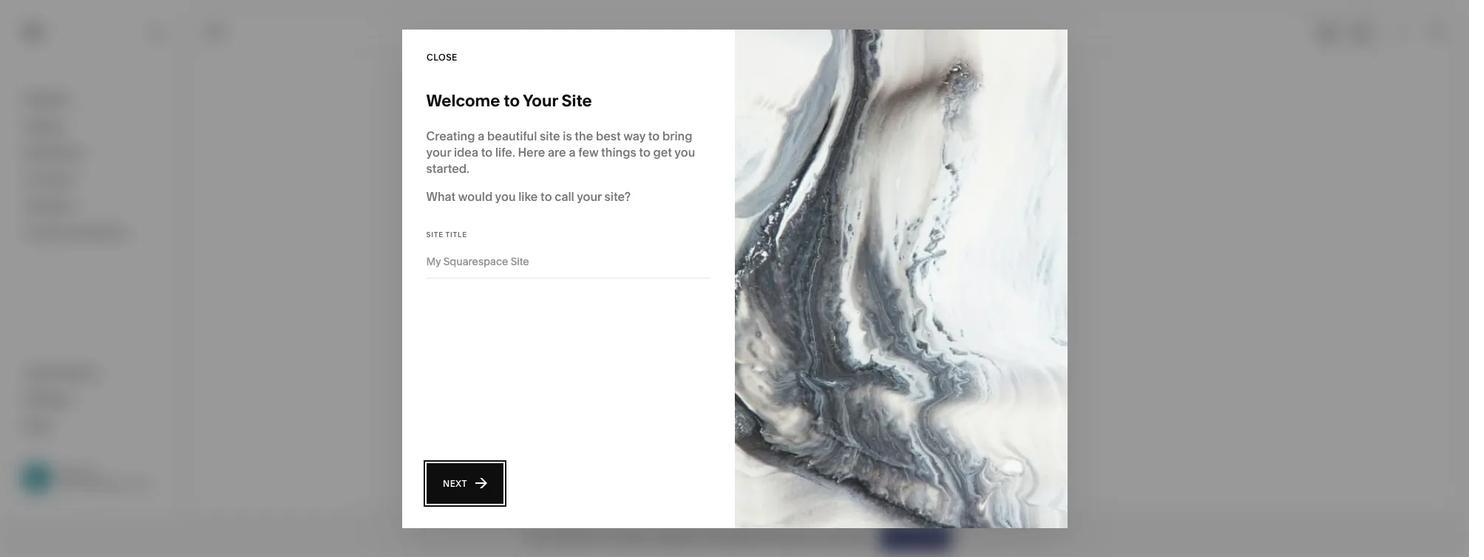 Task type: locate. For each thing, give the bounding box(es) containing it.
best
[[596, 128, 621, 143]]

selling link
[[24, 118, 164, 135]]

2 vertical spatial your
[[826, 531, 847, 544]]

things
[[601, 145, 636, 159]]

your left 'trial'
[[527, 531, 549, 544]]

the left most
[[750, 531, 766, 544]]

brad klo klobrad84@gmail.com
[[59, 466, 152, 489]]

most
[[768, 531, 793, 544]]

would
[[458, 189, 493, 204]]

1 vertical spatial your
[[577, 189, 602, 204]]

site left title
[[426, 230, 444, 239]]

1 vertical spatial get
[[732, 531, 748, 544]]

toggle site styles editing image
[[1388, 19, 1415, 45]]

a up the idea
[[478, 128, 485, 143]]

1 vertical spatial the
[[750, 531, 766, 544]]

1 vertical spatial a
[[569, 145, 576, 159]]

0 vertical spatial your
[[426, 145, 451, 159]]

a
[[478, 128, 485, 143], [569, 145, 576, 159]]

you inside creating a beautiful site is the best way to bring your idea to life. here are a few things to get you started.
[[675, 145, 695, 159]]

ends
[[572, 531, 596, 544]]

1 vertical spatial site
[[426, 230, 444, 239]]

site
[[562, 91, 592, 111], [426, 230, 444, 239]]

tab list
[[1310, 20, 1379, 44]]

what would you like to call your site?
[[426, 189, 631, 204]]

the
[[575, 128, 593, 143], [750, 531, 766, 544]]

what
[[426, 189, 456, 204]]

site up is
[[562, 91, 592, 111]]

your
[[426, 145, 451, 159], [577, 189, 602, 204], [826, 531, 847, 544]]

settings
[[24, 392, 71, 406]]

klobrad84@gmail.com
[[59, 478, 152, 489]]

0 horizontal spatial a
[[478, 128, 485, 143]]

0 horizontal spatial your
[[426, 145, 451, 159]]

0 horizontal spatial site
[[426, 230, 444, 239]]

you down bring
[[675, 145, 695, 159]]

edit button
[[196, 18, 236, 46]]

your up started.
[[426, 145, 451, 159]]

1 vertical spatial your
[[527, 531, 549, 544]]

to right like
[[541, 189, 552, 204]]

close button
[[426, 44, 457, 71]]

your right "of"
[[826, 531, 847, 544]]

a right are
[[569, 145, 576, 159]]

brad
[[59, 466, 79, 478]]

contacts link
[[24, 171, 164, 189]]

acuity scheduling link
[[24, 224, 164, 242]]

14
[[610, 531, 620, 544]]

days.
[[623, 531, 648, 544]]

0 horizontal spatial you
[[495, 189, 516, 204]]

website link
[[24, 91, 164, 109]]

analytics
[[24, 198, 76, 213]]

get right now
[[732, 531, 748, 544]]

selling
[[24, 118, 63, 133]]

scheduling
[[63, 225, 127, 240]]

you
[[675, 145, 695, 159], [495, 189, 516, 204]]

to left life.
[[481, 145, 493, 159]]

welcome to your site
[[426, 91, 592, 111]]

analytics link
[[24, 197, 164, 215]]

get down bring
[[653, 145, 672, 159]]

2 horizontal spatial your
[[826, 531, 847, 544]]

beautiful
[[487, 128, 537, 143]]

site
[[540, 128, 560, 143]]

1 horizontal spatial the
[[750, 531, 766, 544]]

you left like
[[495, 189, 516, 204]]

now
[[696, 531, 717, 544]]

1 horizontal spatial site
[[562, 91, 592, 111]]

Site Title field
[[426, 253, 710, 270]]

your right "call"
[[577, 189, 602, 204]]

0 vertical spatial a
[[478, 128, 485, 143]]

0 horizontal spatial get
[[653, 145, 672, 159]]

the right is
[[575, 128, 593, 143]]

to up beautiful
[[504, 91, 520, 111]]

0 vertical spatial you
[[675, 145, 695, 159]]

0 horizontal spatial the
[[575, 128, 593, 143]]

your up site
[[523, 91, 558, 111]]

klo
[[81, 466, 94, 478]]

asset library
[[24, 365, 99, 380]]

marketing link
[[24, 144, 164, 162]]

0 vertical spatial the
[[575, 128, 593, 143]]

your
[[523, 91, 558, 111], [527, 531, 549, 544]]

get
[[653, 145, 672, 159], [732, 531, 748, 544]]

to
[[504, 91, 520, 111], [648, 128, 660, 143], [481, 145, 493, 159], [639, 145, 651, 159], [541, 189, 552, 204], [719, 531, 729, 544]]

of
[[814, 531, 824, 544]]

edit
[[206, 26, 227, 37]]

here
[[518, 145, 545, 159]]

0 vertical spatial get
[[653, 145, 672, 159]]

are
[[548, 145, 566, 159]]

1 vertical spatial you
[[495, 189, 516, 204]]

few
[[579, 145, 599, 159]]

1 horizontal spatial you
[[675, 145, 695, 159]]

0 vertical spatial your
[[523, 91, 558, 111]]

creating a beautiful site is the best way to bring your idea to life. here are a few things to get you started.
[[426, 128, 695, 176]]



Task type: vqa. For each thing, say whether or not it's contained in the screenshot.
'ASSET LIBRARY'
yes



Task type: describe. For each thing, give the bounding box(es) containing it.
next
[[443, 478, 467, 489]]

site.
[[850, 531, 870, 544]]

to right way
[[648, 128, 660, 143]]

1 horizontal spatial get
[[732, 531, 748, 544]]

to right now
[[719, 531, 729, 544]]

get inside creating a beautiful site is the best way to bring your idea to life. here are a few things to get you started.
[[653, 145, 672, 159]]

your trial ends in 14 days. upgrade now to get the most out of your site.
[[527, 531, 870, 544]]

asset
[[24, 365, 56, 380]]

close
[[426, 52, 457, 63]]

your inside creating a beautiful site is the best way to bring your idea to life. here are a few things to get you started.
[[426, 145, 451, 159]]

site title
[[426, 230, 467, 239]]

help
[[24, 418, 51, 433]]

contacts
[[24, 172, 75, 186]]

0 vertical spatial site
[[562, 91, 592, 111]]

upgrade
[[651, 531, 694, 544]]

the inside creating a beautiful site is the best way to bring your idea to life. here are a few things to get you started.
[[575, 128, 593, 143]]

trial
[[551, 531, 570, 544]]

1 horizontal spatial your
[[577, 189, 602, 204]]

library
[[59, 365, 99, 380]]

out
[[796, 531, 812, 544]]

help link
[[24, 417, 51, 434]]

acuity scheduling
[[24, 225, 127, 240]]

like
[[519, 189, 538, 204]]

website
[[24, 92, 71, 106]]

next button
[[426, 463, 503, 504]]

1 horizontal spatial a
[[569, 145, 576, 159]]

title
[[446, 230, 467, 239]]

is
[[563, 128, 572, 143]]

site?
[[605, 189, 631, 204]]

bring
[[663, 128, 693, 143]]

welcome
[[426, 91, 500, 111]]

settings link
[[24, 391, 164, 409]]

to down way
[[639, 145, 651, 159]]

life.
[[495, 145, 515, 159]]

started.
[[426, 161, 470, 176]]

idea
[[454, 145, 478, 159]]

creating
[[426, 128, 475, 143]]

call
[[555, 189, 574, 204]]

asset library link
[[24, 364, 164, 382]]

way
[[624, 128, 646, 143]]

in
[[599, 531, 608, 544]]

marketing
[[24, 145, 82, 160]]

acuity
[[24, 225, 60, 240]]



